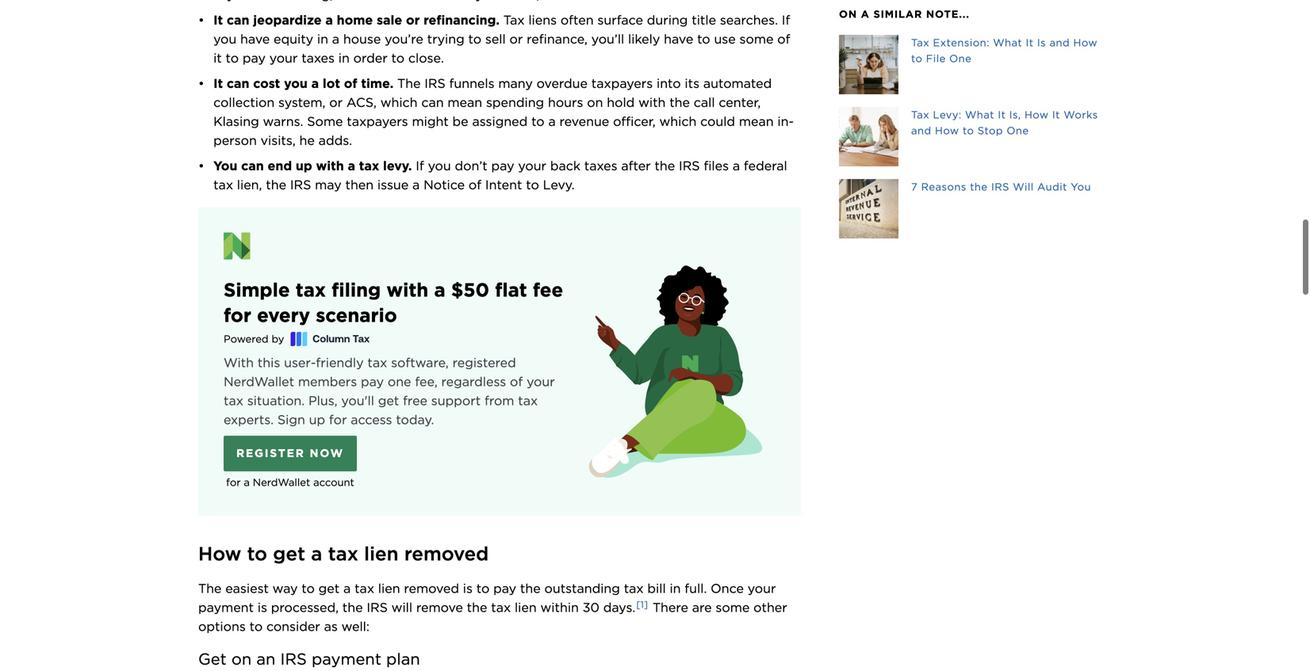 Task type: locate. For each thing, give the bounding box(es) containing it.
overdue
[[537, 76, 588, 91]]

can up collection
[[227, 76, 249, 91]]

1 vertical spatial for
[[329, 412, 347, 428]]

your inside the "if you don't pay your back taxes after the irs files a federal tax lien, the irs may then issue a notice of intent to levy."
[[518, 158, 547, 174]]

if right searches.
[[782, 12, 790, 28]]

cost
[[253, 76, 280, 91]]

register
[[236, 447, 305, 460]]

the inside the irs funnels many overdue taxpayers into its automated collection system, or acs, which can mean spending hours on hold with the call center, klasing warns. some taxpayers might be assigned to a revenue officer, which could mean in- person visits, he adds.
[[397, 76, 421, 91]]

0 vertical spatial in
[[317, 31, 328, 47]]

can for it can cost you a lot of time.
[[227, 76, 249, 91]]

0 vertical spatial if
[[782, 12, 790, 28]]

taxpayers down 'acs,'
[[347, 114, 408, 129]]

a left lot
[[311, 76, 319, 91]]

mean up be
[[448, 95, 482, 110]]

friendly
[[316, 355, 364, 371]]

a up then
[[348, 158, 355, 174]]

0 vertical spatial with
[[639, 95, 666, 110]]

there are some other options to consider as well:
[[198, 600, 791, 635]]

some down once on the bottom of the page
[[716, 600, 750, 616]]

1 horizontal spatial taxes
[[584, 158, 618, 174]]

taxes up lot
[[302, 50, 335, 66]]

0 vertical spatial some
[[740, 31, 774, 47]]

the down close.
[[397, 76, 421, 91]]

0 vertical spatial removed
[[404, 543, 489, 566]]

you right audit
[[1071, 181, 1091, 193]]

1 horizontal spatial the
[[397, 76, 421, 91]]

on up revenue
[[587, 95, 603, 110]]

0 horizontal spatial taxes
[[302, 50, 335, 66]]

0 horizontal spatial one
[[950, 52, 972, 65]]

irs left will in the bottom left of the page
[[367, 600, 388, 616]]

sign
[[278, 412, 305, 428]]

its
[[685, 76, 700, 91]]

of down don't
[[469, 177, 482, 193]]

2 have from the left
[[664, 31, 693, 47]]

equity
[[274, 31, 313, 47]]

0 vertical spatial get
[[378, 393, 399, 409]]

for down register
[[226, 477, 241, 489]]

taxes inside the "if you don't pay your back taxes after the irs files a federal tax lien, the irs may then issue a notice of intent to levy."
[[584, 158, 618, 174]]

1 horizontal spatial with
[[387, 279, 429, 302]]

can inside the irs funnels many overdue taxpayers into its automated collection system, or acs, which can mean spending hours on hold with the call center, klasing warns. some taxpayers might be assigned to a revenue officer, which could mean in- person visits, he adds.
[[421, 95, 444, 110]]

well:
[[342, 619, 370, 635]]

you're
[[385, 31, 423, 47]]

one
[[950, 52, 972, 65], [1007, 125, 1029, 137]]

irs right "an" at the left of the page
[[280, 650, 307, 669]]

of right lot
[[344, 76, 357, 91]]

tax
[[504, 12, 525, 28], [911, 36, 930, 49], [911, 109, 930, 121]]

one down extension:
[[950, 52, 972, 65]]

tax
[[359, 158, 379, 174], [213, 177, 233, 193], [296, 279, 326, 302], [368, 355, 387, 371], [224, 393, 243, 409], [518, 393, 538, 409], [328, 543, 358, 566], [355, 581, 374, 597], [624, 581, 644, 597], [491, 600, 511, 616]]

to up there are some other options to consider as well: on the bottom
[[477, 581, 490, 597]]

there
[[653, 600, 688, 616]]

what
[[993, 36, 1023, 49], [965, 109, 995, 121]]

the for easiest
[[198, 581, 222, 597]]

time.
[[361, 76, 394, 91]]

or right sell
[[510, 31, 523, 47]]

sell
[[485, 31, 506, 47]]

with right filing in the top left of the page
[[387, 279, 429, 302]]

1 horizontal spatial one
[[1007, 125, 1029, 137]]

fee
[[533, 279, 563, 302]]

pay
[[243, 50, 266, 66], [491, 158, 514, 174], [361, 374, 384, 390], [493, 581, 516, 597]]

one inside tax extension: what it is and how to file one
[[950, 52, 972, 65]]

can up lien,
[[241, 158, 264, 174]]

1 vertical spatial tax
[[911, 36, 930, 49]]

[1] button
[[625, 592, 660, 627]]

of up from
[[510, 374, 523, 390]]

trying
[[427, 31, 465, 47]]

1 vertical spatial taxes
[[584, 158, 618, 174]]

or inside tax liens often surface during title searches. if you have equity in a house you're trying to sell or refinance, you'll likely have to use some of it to pay your taxes in order to close.
[[510, 31, 523, 47]]

nerdwallet down register now button
[[253, 477, 310, 489]]

1 horizontal spatial you
[[1071, 181, 1091, 193]]

1 horizontal spatial get
[[319, 581, 340, 597]]

the down end
[[266, 177, 286, 193]]

is down easiest
[[258, 600, 267, 616]]

you up the system,
[[284, 76, 308, 91]]

0 vertical spatial what
[[993, 36, 1023, 49]]

get down one
[[378, 393, 399, 409]]

removed
[[404, 543, 489, 566], [404, 581, 459, 597]]

0 vertical spatial you
[[213, 31, 237, 47]]

levy.
[[543, 177, 575, 193]]

get
[[378, 393, 399, 409], [273, 543, 305, 566], [319, 581, 340, 597]]

hold
[[607, 95, 635, 110]]

1 vertical spatial if
[[416, 158, 424, 174]]

an
[[257, 650, 276, 669]]

0 vertical spatial the
[[397, 76, 421, 91]]

now
[[310, 447, 344, 460]]

to inside the irs funnels many overdue taxpayers into its automated collection system, or acs, which can mean spending hours on hold with the call center, klasing warns. some taxpayers might be assigned to a revenue officer, which could mean in- person visits, he adds.
[[532, 114, 545, 129]]

irs inside the irs funnels many overdue taxpayers into its automated collection system, or acs, which can mean spending hours on hold with the call center, klasing warns. some taxpayers might be assigned to a revenue officer, which could mean in- person visits, he adds.
[[425, 76, 446, 91]]

software,
[[391, 355, 449, 371]]

tax up file
[[911, 36, 930, 49]]

1 vertical spatial you
[[1071, 181, 1091, 193]]

0 horizontal spatial or
[[329, 95, 343, 110]]

in right the equity
[[317, 31, 328, 47]]

of down searches.
[[778, 31, 790, 47]]

1 vertical spatial which
[[660, 114, 697, 129]]

nerdwallet inside with this user-friendly tax software, registered nerdwallet members pay one fee, regardless of your tax situation. plus, you'll get free support from tax experts. sign up for access today.
[[224, 374, 294, 390]]

the right after
[[655, 158, 675, 174]]

pay up intent
[[491, 158, 514, 174]]

get up processed,
[[319, 581, 340, 597]]

what left the "is"
[[993, 36, 1023, 49]]

intent
[[485, 177, 522, 193]]

support
[[431, 393, 481, 409]]

0 vertical spatial for
[[224, 304, 251, 327]]

what inside tax levy: what it is, how it works and how to stop one
[[965, 109, 995, 121]]

tax inside tax liens often surface during title searches. if you have equity in a house you're trying to sell or refinance, you'll likely have to use some of it to pay your taxes in order to close.
[[504, 12, 525, 28]]

collection
[[213, 95, 275, 110]]

one down is,
[[1007, 125, 1029, 137]]

a up processed,
[[311, 543, 322, 566]]

nerdwallet down 'this'
[[224, 374, 294, 390]]

which down call
[[660, 114, 697, 129]]

it
[[213, 12, 223, 28], [1026, 36, 1034, 49], [213, 76, 223, 91], [998, 109, 1006, 121], [1053, 109, 1060, 121]]

will
[[392, 600, 413, 616]]

to down title
[[697, 31, 710, 47]]

files
[[704, 158, 729, 174]]

30
[[583, 600, 600, 616]]

the down into
[[670, 95, 690, 110]]

to inside tax levy: what it is, how it works and how to stop one
[[963, 125, 974, 137]]

lien
[[364, 543, 399, 566], [378, 581, 400, 597], [515, 600, 537, 616]]

some down searches.
[[740, 31, 774, 47]]

irs left files
[[679, 158, 700, 174]]

processed,
[[271, 600, 339, 616]]

1 vertical spatial one
[[1007, 125, 1029, 137]]

powered by
[[224, 333, 284, 345]]

2 horizontal spatial get
[[378, 393, 399, 409]]

1 vertical spatial up
[[309, 412, 325, 428]]

tax right from
[[518, 393, 538, 409]]

to inside there are some other options to consider as well:
[[250, 619, 263, 635]]

1 horizontal spatial mean
[[739, 114, 774, 129]]

a right files
[[733, 158, 740, 174]]

0 vertical spatial which
[[380, 95, 418, 110]]

for inside with this user-friendly tax software, registered nerdwallet members pay one fee, regardless of your tax situation. plus, you'll get free support from tax experts. sign up for access today.
[[329, 412, 347, 428]]

what for extension:
[[993, 36, 1023, 49]]

the inside 'the easiest way to get a tax lien removed is to pay the outstanding tax bill in full. once your payment is processed, the irs will remove the tax lien within 30 days.'
[[198, 581, 222, 597]]

have down jeopardize
[[240, 31, 270, 47]]

0 horizontal spatial you
[[213, 158, 237, 174]]

is
[[463, 581, 473, 597], [258, 600, 267, 616]]

it up it
[[213, 12, 223, 28]]

a inside tax liens often surface during title searches. if you have equity in a house you're trying to sell or refinance, you'll likely have to use some of it to pay your taxes in order to close.
[[332, 31, 340, 47]]

one
[[388, 374, 411, 390]]

if you don't pay your back taxes after the irs files a federal tax lien, the irs may then issue a notice of intent to levy.
[[213, 158, 791, 193]]

0 horizontal spatial is
[[258, 600, 267, 616]]

1 horizontal spatial and
[[1050, 36, 1070, 49]]

one inside tax levy: what it is, how it works and how to stop one
[[1007, 125, 1029, 137]]

you inside tax liens often surface during title searches. if you have equity in a house you're trying to sell or refinance, you'll likely have to use some of it to pay your taxes in order to close.
[[213, 31, 237, 47]]

2 horizontal spatial in
[[670, 581, 681, 597]]

title
[[692, 12, 716, 28]]

system,
[[278, 95, 326, 110]]

0 horizontal spatial with
[[316, 158, 344, 174]]

your inside with this user-friendly tax software, registered nerdwallet members pay one fee, regardless of your tax situation. plus, you'll get free support from tax experts. sign up for access today.
[[527, 374, 555, 390]]

what inside tax extension: what it is and how to file one
[[993, 36, 1023, 49]]

can
[[227, 12, 249, 28], [227, 76, 249, 91], [421, 95, 444, 110], [241, 158, 264, 174]]

if right levy.
[[416, 158, 424, 174]]

1 have from the left
[[240, 31, 270, 47]]

it left is,
[[998, 109, 1006, 121]]

on left "an" at the left of the page
[[232, 650, 252, 669]]

0 vertical spatial tax
[[504, 12, 525, 28]]

0 vertical spatial payment
[[198, 600, 254, 616]]

up right end
[[296, 158, 312, 174]]

2 horizontal spatial or
[[510, 31, 523, 47]]

get on an irs payment plan
[[198, 650, 420, 669]]

in right bill
[[670, 581, 681, 597]]

may
[[315, 177, 342, 193]]

your up levy.
[[518, 158, 547, 174]]

you up notice
[[428, 158, 451, 174]]

1 horizontal spatial if
[[782, 12, 790, 28]]

0 horizontal spatial have
[[240, 31, 270, 47]]

tax left lien,
[[213, 177, 233, 193]]

it can jeopardize a home sale or refinancing.
[[213, 12, 500, 28]]

1 vertical spatial in
[[339, 50, 350, 66]]

taxes
[[302, 50, 335, 66], [584, 158, 618, 174]]

2 vertical spatial tax
[[911, 109, 930, 121]]

pay up there are some other options to consider as well: on the bottom
[[493, 581, 516, 597]]

0 vertical spatial you
[[213, 158, 237, 174]]

to left file
[[911, 52, 923, 65]]

tax extension: what it is and how to file one link
[[839, 35, 1112, 94]]

2 horizontal spatial with
[[639, 95, 666, 110]]

0 horizontal spatial on
[[232, 650, 252, 669]]

1 vertical spatial and
[[911, 125, 932, 137]]

taxpayers
[[592, 76, 653, 91], [347, 114, 408, 129]]

of inside with this user-friendly tax software, registered nerdwallet members pay one fee, regardless of your tax situation. plus, you'll get free support from tax experts. sign up for access today.
[[510, 374, 523, 390]]

have
[[240, 31, 270, 47], [664, 31, 693, 47]]

for up powered
[[224, 304, 251, 327]]

2 horizontal spatial you
[[428, 158, 451, 174]]

or down lot
[[329, 95, 343, 110]]

1 horizontal spatial you
[[284, 76, 308, 91]]

1 vertical spatial some
[[716, 600, 750, 616]]

mean down center,
[[739, 114, 774, 129]]

refinancing.
[[424, 12, 500, 28]]

0 vertical spatial one
[[950, 52, 972, 65]]

tax for liens
[[504, 12, 525, 28]]

have down the during
[[664, 31, 693, 47]]

0 horizontal spatial get
[[273, 543, 305, 566]]

within
[[541, 600, 579, 616]]

a left home
[[325, 12, 333, 28]]

tax inside the "if you don't pay your back taxes after the irs files a federal tax lien, the irs may then issue a notice of intent to levy."
[[213, 177, 233, 193]]

2 vertical spatial get
[[319, 581, 340, 597]]

today.
[[396, 412, 434, 428]]

the left easiest
[[198, 581, 222, 597]]

it can cost you a lot of time.
[[213, 76, 394, 91]]

which down time. at the top of the page
[[380, 95, 418, 110]]

1 horizontal spatial which
[[660, 114, 697, 129]]

of inside the "if you don't pay your back taxes after the irs files a federal tax lien, the irs may then issue a notice of intent to levy."
[[469, 177, 482, 193]]

can left jeopardize
[[227, 12, 249, 28]]

some inside there are some other options to consider as well:
[[716, 600, 750, 616]]

you down the person
[[213, 158, 237, 174]]

person
[[213, 133, 257, 148]]

a inside simple tax filing with a $50 flat fee for every scenario
[[434, 279, 446, 302]]

get inside with this user-friendly tax software, registered nerdwallet members pay one fee, regardless of your tax situation. plus, you'll get free support from tax experts. sign up for access today.
[[378, 393, 399, 409]]

or
[[406, 12, 420, 28], [510, 31, 523, 47], [329, 95, 343, 110]]

often
[[561, 12, 594, 28]]

1 vertical spatial the
[[198, 581, 222, 597]]

1 vertical spatial nerdwallet
[[253, 477, 310, 489]]

1 horizontal spatial have
[[664, 31, 693, 47]]

you inside the "if you don't pay your back taxes after the irs files a federal tax lien, the irs may then issue a notice of intent to levy."
[[428, 158, 451, 174]]

0 vertical spatial taxes
[[302, 50, 335, 66]]

1 removed from the top
[[404, 543, 489, 566]]

payment up "options"
[[198, 600, 254, 616]]

home
[[337, 12, 373, 28]]

hours
[[548, 95, 583, 110]]

how
[[1074, 36, 1098, 49], [1025, 109, 1049, 121], [935, 125, 959, 137], [198, 543, 241, 566]]

0 horizontal spatial payment
[[198, 600, 254, 616]]

tax up every
[[296, 279, 326, 302]]

what for levy:
[[965, 109, 995, 121]]

tax up the "[1]"
[[624, 581, 644, 597]]

1 vertical spatial taxpayers
[[347, 114, 408, 129]]

0 horizontal spatial and
[[911, 125, 932, 137]]

with inside simple tax filing with a $50 flat fee for every scenario
[[387, 279, 429, 302]]

spending
[[486, 95, 544, 110]]

the
[[397, 76, 421, 91], [198, 581, 222, 597]]

fee,
[[415, 374, 438, 390]]

0 vertical spatial and
[[1050, 36, 1070, 49]]

2 vertical spatial lien
[[515, 600, 537, 616]]

which
[[380, 95, 418, 110], [660, 114, 697, 129]]

a down 'hours'
[[548, 114, 556, 129]]

1 horizontal spatial or
[[406, 12, 420, 28]]

0 vertical spatial up
[[296, 158, 312, 174]]

0 vertical spatial is
[[463, 581, 473, 597]]

1 horizontal spatial on
[[587, 95, 603, 110]]

your down the equity
[[269, 50, 298, 66]]

0 horizontal spatial the
[[198, 581, 222, 597]]

with
[[639, 95, 666, 110], [316, 158, 344, 174], [387, 279, 429, 302]]

1 vertical spatial with
[[316, 158, 344, 174]]

0 vertical spatial taxpayers
[[592, 76, 653, 91]]

it left the "is"
[[1026, 36, 1034, 49]]

in
[[317, 31, 328, 47], [339, 50, 350, 66], [670, 581, 681, 597]]

is,
[[1010, 109, 1021, 121]]

0 vertical spatial nerdwallet
[[224, 374, 294, 390]]

1 vertical spatial you
[[284, 76, 308, 91]]

taxes left after
[[584, 158, 618, 174]]

acs,
[[347, 95, 377, 110]]

your up the "other"
[[748, 581, 776, 597]]

0 horizontal spatial which
[[380, 95, 418, 110]]

tax for levy:
[[911, 109, 930, 121]]

2 removed from the top
[[404, 581, 459, 597]]

how right the "is"
[[1074, 36, 1098, 49]]

to down "spending"
[[532, 114, 545, 129]]

end
[[268, 158, 292, 174]]

illustration image
[[587, 265, 763, 478]]

for inside simple tax filing with a $50 flat fee for every scenario
[[224, 304, 251, 327]]

to right "options"
[[250, 619, 263, 635]]

0 horizontal spatial if
[[416, 158, 424, 174]]

with up may
[[316, 158, 344, 174]]

tax levy: what it is, how it works and how to stop one
[[911, 109, 1098, 137]]

1 vertical spatial removed
[[404, 581, 459, 597]]

lot
[[323, 76, 340, 91]]

2 vertical spatial in
[[670, 581, 681, 597]]

1 horizontal spatial payment
[[312, 650, 382, 669]]

assigned
[[472, 114, 528, 129]]

tax left 'levy:' on the right
[[911, 109, 930, 121]]

0 vertical spatial on
[[587, 95, 603, 110]]

tax inside tax levy: what it is, how it works and how to stop one
[[911, 109, 930, 121]]

a down register
[[244, 477, 250, 489]]

the irs funnels many overdue taxpayers into its automated collection system, or acs, which can mean spending hours on hold with the call center, klasing warns. some taxpayers might be assigned to a revenue officer, which could mean in- person visits, he adds.
[[213, 76, 794, 148]]

or inside the irs funnels many overdue taxpayers into its automated collection system, or acs, which can mean spending hours on hold with the call center, klasing warns. some taxpayers might be assigned to a revenue officer, which could mean in- person visits, he adds.
[[329, 95, 343, 110]]

1 vertical spatial what
[[965, 109, 995, 121]]

a down how to get a tax lien removed
[[343, 581, 351, 597]]

refinance,
[[527, 31, 588, 47]]

how right is,
[[1025, 109, 1049, 121]]

1 horizontal spatial is
[[463, 581, 473, 597]]

to left stop
[[963, 125, 974, 137]]

your
[[269, 50, 298, 66], [518, 158, 547, 174], [527, 374, 555, 390], [748, 581, 776, 597]]

2 vertical spatial or
[[329, 95, 343, 110]]

0 horizontal spatial you
[[213, 31, 237, 47]]

removed inside 'the easiest way to get a tax lien removed is to pay the outstanding tax bill in full. once your payment is processed, the irs will remove the tax lien within 30 days.'
[[404, 581, 459, 597]]

columntax logo image
[[291, 331, 370, 347]]

payment down well: at left bottom
[[312, 650, 382, 669]]

2 vertical spatial with
[[387, 279, 429, 302]]

on inside the irs funnels many overdue taxpayers into its automated collection system, or acs, which can mean spending hours on hold with the call center, klasing warns. some taxpayers might be assigned to a revenue officer, which could mean in- person visits, he adds.
[[587, 95, 603, 110]]

irs inside 'the easiest way to get a tax lien removed is to pay the outstanding tax bill in full. once your payment is processed, the irs will remove the tax lien within 30 days.'
[[367, 600, 388, 616]]

can up might
[[421, 95, 444, 110]]

pay up cost
[[243, 50, 266, 66]]

the up within
[[520, 581, 541, 597]]

note...
[[926, 8, 970, 20]]

0 horizontal spatial mean
[[448, 95, 482, 110]]

tax up well: at left bottom
[[355, 581, 374, 597]]

1 vertical spatial or
[[510, 31, 523, 47]]

if inside the "if you don't pay your back taxes after the irs files a federal tax lien, the irs may then issue a notice of intent to levy."
[[416, 158, 424, 174]]

experts.
[[224, 412, 274, 428]]

tax inside tax extension: what it is and how to file one
[[911, 36, 930, 49]]

is up remove
[[463, 581, 473, 597]]

2 vertical spatial you
[[428, 158, 451, 174]]



Task type: vqa. For each thing, say whether or not it's contained in the screenshot.
one
yes



Task type: describe. For each thing, give the bounding box(es) containing it.
notice
[[424, 177, 465, 193]]

members
[[298, 374, 357, 390]]

it
[[213, 50, 222, 66]]

after
[[621, 158, 651, 174]]

1 horizontal spatial taxpayers
[[592, 76, 653, 91]]

taxes inside tax liens often surface during title searches. if you have equity in a house you're trying to sell or refinance, you'll likely have to use some of it to pay your taxes in order to close.
[[302, 50, 335, 66]]

pay inside tax liens often surface during title searches. if you have equity in a house you're trying to sell or refinance, you'll likely have to use some of it to pay your taxes in order to close.
[[243, 50, 266, 66]]

can for you can end up with a tax levy.
[[241, 158, 264, 174]]

how to get a tax lien removed
[[198, 543, 489, 566]]

file
[[926, 52, 946, 65]]

powered
[[224, 333, 269, 345]]

pay inside the "if you don't pay your back taxes after the irs files a federal tax lien, the irs may then issue a notice of intent to levy."
[[491, 158, 514, 174]]

outstanding
[[545, 581, 620, 597]]

jeopardize
[[253, 12, 322, 28]]

pay inside 'the easiest way to get a tax lien removed is to pay the outstanding tax bill in full. once your payment is processed, the irs will remove the tax lien within 30 days.'
[[493, 581, 516, 597]]

tax up then
[[359, 158, 379, 174]]

0 horizontal spatial taxpayers
[[347, 114, 408, 129]]

levy.
[[383, 158, 412, 174]]

1 vertical spatial on
[[232, 650, 252, 669]]

tax inside simple tax filing with a $50 flat fee for every scenario
[[296, 279, 326, 302]]

to right it
[[226, 50, 239, 66]]

to up easiest
[[247, 543, 267, 566]]

simple tax filing with a $50 flat fee for every scenario
[[224, 279, 563, 327]]

the up well: at left bottom
[[343, 600, 363, 616]]

and inside tax extension: what it is and how to file one
[[1050, 36, 1070, 49]]

funnels
[[449, 76, 495, 91]]

1 vertical spatial lien
[[378, 581, 400, 597]]

your inside 'the easiest way to get a tax lien removed is to pay the outstanding tax bill in full. once your payment is processed, the irs will remove the tax lien within 30 days.'
[[748, 581, 776, 597]]

a right issue
[[412, 177, 420, 193]]

likely
[[628, 31, 660, 47]]

on
[[839, 8, 857, 20]]

to inside tax extension: what it is and how to file one
[[911, 52, 923, 65]]

options
[[198, 619, 246, 635]]

on a similar note...
[[839, 8, 970, 20]]

of inside tax liens often surface during title searches. if you have equity in a house you're trying to sell or refinance, you'll likely have to use some of it to pay your taxes in order to close.
[[778, 31, 790, 47]]

you can end up with a tax levy.
[[213, 158, 416, 174]]

it left works
[[1053, 109, 1060, 121]]

by
[[272, 333, 284, 345]]

tax extension: what it is and how to file one
[[911, 36, 1098, 65]]

from
[[485, 393, 514, 409]]

consider
[[266, 619, 320, 635]]

2 vertical spatial for
[[226, 477, 241, 489]]

house
[[343, 31, 381, 47]]

1 vertical spatial payment
[[312, 650, 382, 669]]

7 reasons the irs will audit you
[[911, 181, 1091, 193]]

some
[[307, 114, 343, 129]]

visits,
[[261, 133, 296, 148]]

to left sell
[[468, 31, 482, 47]]

surface
[[598, 12, 643, 28]]

tax right friendly
[[368, 355, 387, 371]]

1 vertical spatial get
[[273, 543, 305, 566]]

pay inside with this user-friendly tax software, registered nerdwallet members pay one fee, regardless of your tax situation. plus, you'll get free support from tax experts. sign up for access today.
[[361, 374, 384, 390]]

situation.
[[247, 393, 305, 409]]

scenario
[[316, 304, 397, 327]]

can for it can jeopardize a home sale or refinancing.
[[227, 12, 249, 28]]

reasons
[[921, 181, 967, 193]]

warns.
[[263, 114, 303, 129]]

could
[[701, 114, 735, 129]]

be
[[453, 114, 469, 129]]

lien,
[[237, 177, 262, 193]]

every
[[257, 304, 310, 327]]

register now
[[236, 447, 344, 460]]

0 vertical spatial or
[[406, 12, 420, 28]]

stop
[[978, 125, 1003, 137]]

register now button
[[224, 436, 357, 472]]

registered
[[453, 355, 516, 371]]

simple
[[224, 279, 290, 302]]

order
[[353, 50, 388, 66]]

0 horizontal spatial in
[[317, 31, 328, 47]]

1 horizontal spatial in
[[339, 50, 350, 66]]

a inside 'the easiest way to get a tax lien removed is to pay the outstanding tax bill in full. once your payment is processed, the irs will remove the tax lien within 30 days.'
[[343, 581, 351, 597]]

the inside the irs funnels many overdue taxpayers into its automated collection system, or acs, which can mean spending hours on hold with the call center, klasing warns. some taxpayers might be assigned to a revenue officer, which could mean in- person visits, he adds.
[[670, 95, 690, 110]]

plan
[[386, 650, 420, 669]]

if inside tax liens often surface during title searches. if you have equity in a house you're trying to sell or refinance, you'll likely have to use some of it to pay your taxes in order to close.
[[782, 12, 790, 28]]

center,
[[719, 95, 761, 110]]

with inside the irs funnels many overdue taxpayers into its automated collection system, or acs, which can mean spending hours on hold with the call center, klasing warns. some taxpayers might be assigned to a revenue officer, which could mean in- person visits, he adds.
[[639, 95, 666, 110]]

in inside 'the easiest way to get a tax lien removed is to pay the outstanding tax bill in full. once your payment is processed, the irs will remove the tax lien within 30 days.'
[[670, 581, 681, 597]]

filing
[[332, 279, 381, 302]]

to inside the "if you don't pay your back taxes after the irs files a federal tax lien, the irs may then issue a notice of intent to levy."
[[526, 177, 539, 193]]

for a nerdwallet account
[[226, 477, 354, 489]]

to down the you're at the left of the page
[[391, 50, 405, 66]]

it down it
[[213, 76, 223, 91]]

0 vertical spatial lien
[[364, 543, 399, 566]]

into
[[657, 76, 681, 91]]

during
[[647, 12, 688, 28]]

a inside the irs funnels many overdue taxpayers into its automated collection system, or acs, which can mean spending hours on hold with the call center, klasing warns. some taxpayers might be assigned to a revenue officer, which could mean in- person visits, he adds.
[[548, 114, 556, 129]]

you'll
[[341, 393, 374, 409]]

are
[[692, 600, 712, 616]]

levy:
[[933, 109, 962, 121]]

don't
[[455, 158, 488, 174]]

the right remove
[[467, 600, 487, 616]]

the right reasons
[[970, 181, 988, 193]]

payment inside 'the easiest way to get a tax lien removed is to pay the outstanding tax bill in full. once your payment is processed, the irs will remove the tax lien within 30 days.'
[[198, 600, 254, 616]]

he
[[299, 133, 315, 148]]

some inside tax liens often surface during title searches. if you have equity in a house you're trying to sell or refinance, you'll likely have to use some of it to pay your taxes in order to close.
[[740, 31, 774, 47]]

sale
[[377, 12, 402, 28]]

revenue
[[560, 114, 609, 129]]

0 vertical spatial mean
[[448, 95, 482, 110]]

it inside tax extension: what it is and how to file one
[[1026, 36, 1034, 49]]

as
[[324, 619, 338, 635]]

might
[[412, 114, 449, 129]]

how up easiest
[[198, 543, 241, 566]]

many
[[498, 76, 533, 91]]

logo image
[[224, 233, 251, 260]]

tax up processed,
[[328, 543, 358, 566]]

account
[[313, 477, 354, 489]]

the for irs
[[397, 76, 421, 91]]

audit
[[1038, 181, 1068, 193]]

will
[[1013, 181, 1034, 193]]

a right on
[[861, 8, 870, 20]]

irs left 'will'
[[991, 181, 1010, 193]]

irs down you can end up with a tax levy.
[[290, 177, 311, 193]]

get inside 'the easiest way to get a tax lien removed is to pay the outstanding tax bill in full. once your payment is processed, the irs will remove the tax lien within 30 days.'
[[319, 581, 340, 597]]

searches.
[[720, 12, 778, 28]]

how inside tax extension: what it is and how to file one
[[1074, 36, 1098, 49]]

back
[[550, 158, 581, 174]]

with this user-friendly tax software, registered nerdwallet members pay one fee, regardless of your tax situation. plus, you'll get free support from tax experts. sign up for access today.
[[224, 355, 555, 428]]

how down 'levy:' on the right
[[935, 125, 959, 137]]

and inside tax levy: what it is, how it works and how to stop one
[[911, 125, 932, 137]]

tax up experts.
[[224, 393, 243, 409]]

$50
[[451, 279, 489, 302]]

7
[[911, 181, 918, 193]]

full.
[[685, 581, 707, 597]]

officer,
[[613, 114, 656, 129]]

up inside with this user-friendly tax software, registered nerdwallet members pay one fee, regardless of your tax situation. plus, you'll get free support from tax experts. sign up for access today.
[[309, 412, 325, 428]]

1 vertical spatial is
[[258, 600, 267, 616]]

tax liens often surface during title searches. if you have equity in a house you're trying to sell or refinance, you'll likely have to use some of it to pay your taxes in order to close.
[[213, 12, 794, 66]]

to up processed,
[[302, 581, 315, 597]]

klasing
[[213, 114, 259, 129]]

your inside tax liens often surface during title searches. if you have equity in a house you're trying to sell or refinance, you'll likely have to use some of it to pay your taxes in order to close.
[[269, 50, 298, 66]]

is
[[1037, 36, 1046, 49]]

free
[[403, 393, 428, 409]]

liens
[[529, 12, 557, 28]]

tax left within
[[491, 600, 511, 616]]

1 vertical spatial mean
[[739, 114, 774, 129]]

tax for extension:
[[911, 36, 930, 49]]



